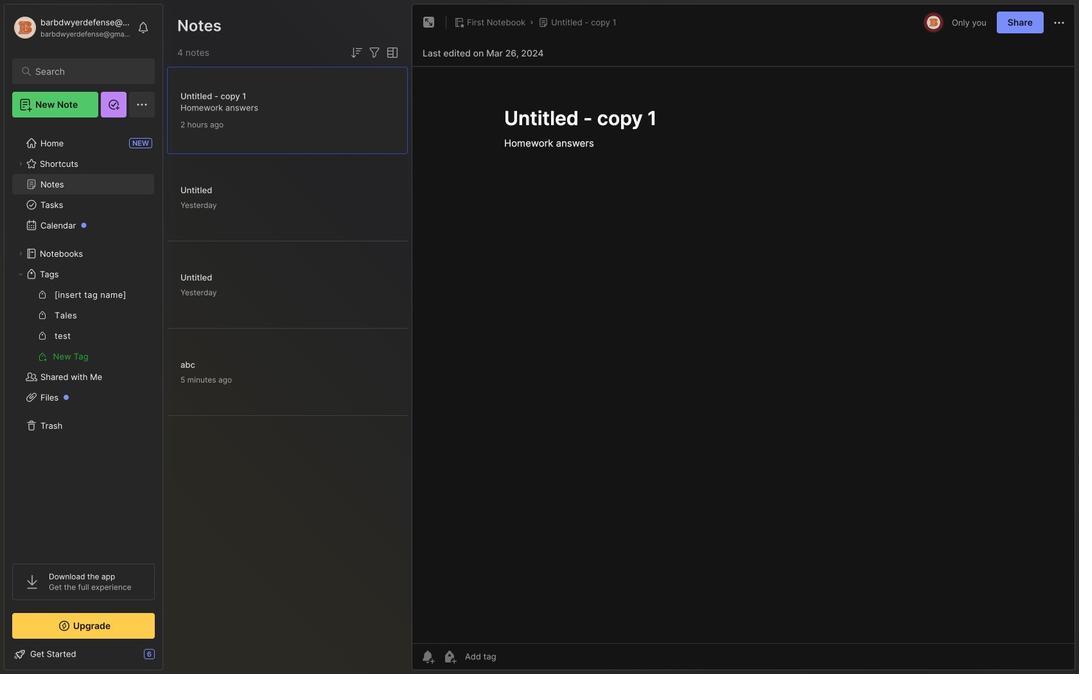 Task type: locate. For each thing, give the bounding box(es) containing it.
None search field
[[35, 64, 138, 79]]

More actions field
[[1052, 14, 1067, 31]]

tree inside "main" element
[[4, 125, 163, 552]]

View options field
[[382, 45, 400, 60]]

group inside "main" element
[[12, 285, 154, 367]]

none search field inside "main" element
[[35, 64, 138, 79]]

Account field
[[12, 15, 131, 40]]

main element
[[0, 0, 167, 675]]

Note Editor text field
[[412, 66, 1075, 644]]

add a reminder image
[[420, 649, 436, 665]]

expand tags image
[[17, 270, 24, 278]]

note window element
[[412, 4, 1075, 674]]

Add tag field
[[464, 651, 560, 663]]

tree
[[4, 125, 163, 552]]

expand notebooks image
[[17, 250, 24, 258]]

group
[[12, 285, 154, 367]]



Task type: vqa. For each thing, say whether or not it's contained in the screenshot.
the main element
yes



Task type: describe. For each thing, give the bounding box(es) containing it.
more actions image
[[1052, 15, 1067, 31]]

barbdwyerdefense@gmail.com avatar image
[[927, 16, 941, 29]]

Add filters field
[[367, 45, 382, 60]]

expand note image
[[421, 15, 437, 30]]

Search text field
[[35, 66, 138, 78]]

Sort options field
[[349, 45, 364, 60]]

add tag image
[[442, 649, 457, 665]]

add filters image
[[367, 45, 382, 60]]

click to collapse image
[[162, 651, 172, 666]]

Help and Learning task checklist field
[[4, 644, 163, 665]]



